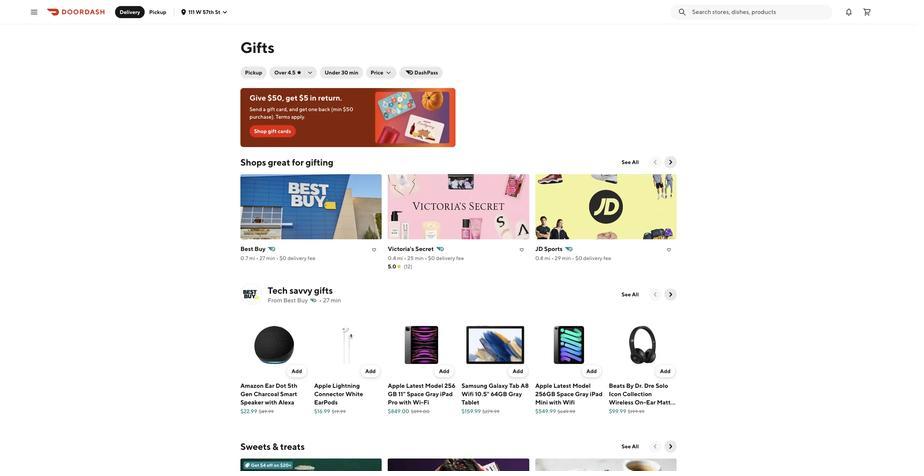 Task type: locate. For each thing, give the bounding box(es) containing it.
$50
[[343, 106, 353, 112]]

with down 11"
[[399, 399, 412, 407]]

3 gray from the left
[[575, 391, 589, 398]]

buy down the savvy
[[297, 297, 308, 305]]

3 see from the top
[[622, 444, 631, 450]]

0 horizontal spatial fee
[[308, 256, 316, 262]]

(min
[[331, 106, 342, 112]]

$50,
[[268, 94, 284, 102]]

see for shops great for gifting
[[622, 159, 631, 166]]

0.7
[[241, 256, 248, 262]]

2 see all from the top
[[622, 292, 639, 298]]

model for space
[[425, 383, 443, 390]]

$22.99
[[241, 409, 257, 415]]

3 apple from the left
[[535, 383, 552, 390]]

samsung galaxy tab a8 wifi 10.5" 64gb gray tablet image
[[462, 312, 529, 379]]

0.8 mi • 29 min • $​0 delivery fee
[[535, 256, 611, 262]]

5 add from the left
[[587, 369, 597, 375]]

gifting
[[306, 157, 334, 168]]

3 fee from the left
[[604, 256, 611, 262]]

• down gifts on the left of the page
[[319, 297, 322, 305]]

with inside apple latest model 256 gb 11" space gray ipad pro with wi-fi $849.00 $899.00
[[399, 399, 412, 407]]

1 vertical spatial next button of carousel image
[[667, 444, 675, 451]]

1 horizontal spatial mi
[[397, 256, 403, 262]]

gift
[[267, 106, 275, 112], [268, 128, 277, 134]]

3 $​0 from the left
[[576, 256, 582, 262]]

solo
[[656, 383, 668, 390]]

latest up 256gb
[[554, 383, 572, 390]]

min right 29
[[562, 256, 571, 262]]

gray inside samsung galaxy tab a8 wifi 10.5" 64gb gray tablet $159.99 $279.99
[[509, 391, 522, 398]]

1 see all from the top
[[622, 159, 639, 166]]

0 vertical spatial wifi
[[462, 391, 474, 398]]

apple up gb
[[388, 383, 405, 390]]

1 horizontal spatial $​0
[[428, 256, 435, 262]]

gifts
[[241, 39, 274, 56]]

add for apple latest model 256gb space gray ipad mini with wifi
[[587, 369, 597, 375]]

gray inside apple latest model 256 gb 11" space gray ipad pro with wi-fi $849.00 $899.00
[[425, 391, 439, 398]]

2 vertical spatial see
[[622, 444, 631, 450]]

space up the $649.99 at the right bottom
[[557, 391, 574, 398]]

6 add from the left
[[660, 369, 671, 375]]

3 add from the left
[[439, 369, 450, 375]]

latest inside apple latest model 256 gb 11" space gray ipad pro with wi-fi $849.00 $899.00
[[406, 383, 424, 390]]

apple for apple latest model 256 gb 11" space gray ipad pro with wi-fi
[[388, 383, 405, 390]]

1 $​0 from the left
[[280, 256, 287, 262]]

see all link for sweets & treats
[[617, 441, 644, 453]]

1 previous button of carousel image from the top
[[652, 159, 659, 166]]

ipad inside "apple latest model 256gb space gray ipad mini with wifi $549.99 $649.99"
[[590, 391, 603, 398]]

0 horizontal spatial mi
[[249, 256, 255, 262]]

dr.
[[635, 383, 643, 390]]

$5
[[299, 94, 309, 102]]

1 model from the left
[[425, 383, 443, 390]]

see all for sweets & treats
[[622, 444, 639, 450]]

1 space from the left
[[407, 391, 424, 398]]

apple latest model 256 gb 11" space gray ipad pro with wi-fi $849.00 $899.00
[[388, 383, 456, 415]]

sports
[[544, 246, 563, 253]]

2 vertical spatial see all link
[[617, 441, 644, 453]]

1 horizontal spatial space
[[557, 391, 574, 398]]

$​0 for secret
[[428, 256, 435, 262]]

0 vertical spatial ear
[[265, 383, 274, 390]]

add for beats by dr. dre solo icon collection wireless on-ear matte black headphones
[[660, 369, 671, 375]]

gray up the $649.99 at the right bottom
[[575, 391, 589, 398]]

2 horizontal spatial with
[[549, 399, 562, 407]]

shops
[[241, 157, 266, 168]]

best down tech savvy gifts
[[284, 297, 296, 305]]

2 vertical spatial see all
[[622, 444, 639, 450]]

1 horizontal spatial delivery
[[436, 256, 455, 262]]

5th
[[288, 383, 297, 390]]

$​0 up tech
[[280, 256, 287, 262]]

1 vertical spatial previous button of carousel image
[[652, 291, 659, 299]]

2 $​0 from the left
[[428, 256, 435, 262]]

0 horizontal spatial buy
[[255, 246, 266, 253]]

3 delivery from the left
[[583, 256, 603, 262]]

4 add from the left
[[513, 369, 523, 375]]

0 vertical spatial get
[[286, 94, 298, 102]]

2 horizontal spatial mi
[[545, 256, 551, 262]]

• down best buy
[[256, 256, 259, 262]]

apple inside "apple latest model 256gb space gray ipad mini with wifi $549.99 $649.99"
[[535, 383, 552, 390]]

apple latest model 256gb space gray ipad mini with wifi image
[[535, 312, 603, 379]]

3 see all from the top
[[622, 444, 639, 450]]

model inside "apple latest model 256gb space gray ipad mini with wifi $549.99 $649.99"
[[573, 383, 591, 390]]

1 vertical spatial wifi
[[563, 399, 575, 407]]

0 horizontal spatial 27
[[260, 256, 265, 262]]

all for shops great for gifting
[[632, 159, 639, 166]]

1 see from the top
[[622, 159, 631, 166]]

2 gray from the left
[[509, 391, 522, 398]]

wifi up tablet
[[462, 391, 474, 398]]

ear up charcoal
[[265, 383, 274, 390]]

2 fee from the left
[[456, 256, 464, 262]]

0 vertical spatial see all
[[622, 159, 639, 166]]

1 vertical spatial ear
[[646, 399, 656, 407]]

$20+
[[280, 463, 291, 469]]

0 horizontal spatial $​0
[[280, 256, 287, 262]]

give $50, get $5 in return.
[[250, 94, 342, 102]]

pickup button right delivery
[[145, 6, 171, 18]]

1 horizontal spatial get
[[299, 106, 307, 112]]

icon
[[609, 391, 622, 398]]

delivery for buy
[[288, 256, 307, 262]]

previous button of carousel image
[[652, 159, 659, 166], [652, 291, 659, 299], [652, 444, 659, 451]]

57th
[[203, 9, 214, 15]]

next button of carousel image for 2nd the previous button of carousel image from the top of the page
[[667, 291, 675, 299]]

galaxy
[[489, 383, 508, 390]]

2 horizontal spatial apple
[[535, 383, 552, 390]]

0 horizontal spatial ipad
[[440, 391, 453, 398]]

$649.99
[[558, 409, 576, 415]]

1 vertical spatial gift
[[268, 128, 277, 134]]

0 horizontal spatial latest
[[406, 383, 424, 390]]

delivery right 25
[[436, 256, 455, 262]]

1 see all link from the top
[[617, 156, 644, 169]]

mi for best
[[249, 256, 255, 262]]

5.0
[[388, 264, 396, 270]]

by
[[627, 383, 634, 390]]

alexa
[[278, 399, 294, 407]]

min down gifts on the left of the page
[[331, 297, 341, 305]]

on-
[[635, 399, 646, 407]]

•
[[256, 256, 259, 262], [276, 256, 279, 262], [404, 256, 406, 262], [425, 256, 427, 262], [552, 256, 554, 262], [572, 256, 574, 262], [319, 297, 322, 305]]

model
[[425, 383, 443, 390], [573, 383, 591, 390]]

2 delivery from the left
[[436, 256, 455, 262]]

give
[[250, 94, 266, 102]]

delivery up tech savvy gifts
[[288, 256, 307, 262]]

best up "0.7"
[[241, 246, 253, 253]]

2 latest from the left
[[554, 383, 572, 390]]

1 gray from the left
[[425, 391, 439, 398]]

mi right "0.7"
[[249, 256, 255, 262]]

0 horizontal spatial space
[[407, 391, 424, 398]]

latest up wi-
[[406, 383, 424, 390]]

lightning
[[332, 383, 360, 390]]

with down charcoal
[[265, 399, 277, 407]]

1 horizontal spatial gray
[[509, 391, 522, 398]]

1 horizontal spatial latest
[[554, 383, 572, 390]]

0 horizontal spatial apple
[[314, 383, 331, 390]]

model inside apple latest model 256 gb 11" space gray ipad pro with wi-fi $849.00 $899.00
[[425, 383, 443, 390]]

29
[[555, 256, 561, 262]]

0 vertical spatial see
[[622, 159, 631, 166]]

charcoal
[[254, 391, 279, 398]]

• left 25
[[404, 256, 406, 262]]

0 vertical spatial best
[[241, 246, 253, 253]]

see all
[[622, 159, 639, 166], [622, 292, 639, 298], [622, 444, 639, 450]]

1 latest from the left
[[406, 383, 424, 390]]

1 vertical spatial 27
[[323, 297, 330, 305]]

apple inside apple latest model 256 gb 11" space gray ipad pro with wi-fi $849.00 $899.00
[[388, 383, 405, 390]]

25
[[408, 256, 414, 262]]

1 horizontal spatial with
[[399, 399, 412, 407]]

apple up connector
[[314, 383, 331, 390]]

3 mi from the left
[[545, 256, 551, 262]]

delivery button
[[115, 6, 145, 18]]

2 vertical spatial all
[[632, 444, 639, 450]]

2 all from the top
[[632, 292, 639, 298]]

0 vertical spatial pickup button
[[145, 6, 171, 18]]

2 model from the left
[[573, 383, 591, 390]]

fee for sports
[[604, 256, 611, 262]]

dashpass button
[[399, 67, 443, 79]]

see
[[622, 159, 631, 166], [622, 292, 631, 298], [622, 444, 631, 450]]

2 ipad from the left
[[590, 391, 603, 398]]

1 vertical spatial pickup
[[245, 70, 262, 76]]

0 vertical spatial 27
[[260, 256, 265, 262]]

1 vertical spatial see all link
[[617, 289, 644, 301]]

1 horizontal spatial wifi
[[563, 399, 575, 407]]

add
[[292, 369, 302, 375], [365, 369, 376, 375], [439, 369, 450, 375], [513, 369, 523, 375], [587, 369, 597, 375], [660, 369, 671, 375]]

get up 'apply.'
[[299, 106, 307, 112]]

model for ipad
[[573, 383, 591, 390]]

pickup right delivery button
[[149, 9, 166, 15]]

model left the 256
[[425, 383, 443, 390]]

min
[[349, 70, 359, 76], [266, 256, 275, 262], [415, 256, 424, 262], [562, 256, 571, 262], [331, 297, 341, 305]]

2 next button of carousel image from the top
[[667, 444, 675, 451]]

1 horizontal spatial apple
[[388, 383, 405, 390]]

gift inside send a gift card, and get one back (min $50 purchase). terms apply.
[[267, 106, 275, 112]]

shop gift cards
[[254, 128, 291, 134]]

27
[[260, 256, 265, 262], [323, 297, 330, 305]]

0 horizontal spatial get
[[286, 94, 298, 102]]

dashpass
[[415, 70, 438, 76]]

0 vertical spatial gift
[[267, 106, 275, 112]]

min right 30
[[349, 70, 359, 76]]

pickup down gifts
[[245, 70, 262, 76]]

mi right 0.4 at the bottom of page
[[397, 256, 403, 262]]

1 next button of carousel image from the top
[[667, 291, 675, 299]]

over 4.5 button
[[270, 67, 317, 79]]

1 apple from the left
[[314, 383, 331, 390]]

1 vertical spatial see
[[622, 292, 631, 298]]

get up and
[[286, 94, 298, 102]]

1 vertical spatial see all
[[622, 292, 639, 298]]

wifi inside "apple latest model 256gb space gray ipad mini with wifi $549.99 $649.99"
[[563, 399, 575, 407]]

27 down gifts on the left of the page
[[323, 297, 330, 305]]

$​0 right 29
[[576, 256, 582, 262]]

gift right 'a'
[[267, 106, 275, 112]]

1 vertical spatial best
[[284, 297, 296, 305]]

and
[[289, 106, 298, 112]]

mini
[[535, 399, 548, 407]]

ipad
[[440, 391, 453, 398], [590, 391, 603, 398]]

0 horizontal spatial model
[[425, 383, 443, 390]]

min for victoria's secret
[[415, 256, 424, 262]]

tech
[[268, 286, 288, 296]]

model up the $649.99 at the right bottom
[[573, 383, 591, 390]]

ear up headphones
[[646, 399, 656, 407]]

2 horizontal spatial delivery
[[583, 256, 603, 262]]

0 vertical spatial all
[[632, 159, 639, 166]]

gift inside button
[[268, 128, 277, 134]]

0 horizontal spatial with
[[265, 399, 277, 407]]

0 vertical spatial previous button of carousel image
[[652, 159, 659, 166]]

gray inside "apple latest model 256gb space gray ipad mini with wifi $549.99 $649.99"
[[575, 391, 589, 398]]

111 w 57th st button
[[181, 9, 228, 15]]

2 horizontal spatial fee
[[604, 256, 611, 262]]

tech savvy gifts
[[268, 286, 333, 296]]

wifi inside samsung galaxy tab a8 wifi 10.5" 64gb gray tablet $159.99 $279.99
[[462, 391, 474, 398]]

1 horizontal spatial ear
[[646, 399, 656, 407]]

1 horizontal spatial pickup
[[245, 70, 262, 76]]

gray down tab
[[509, 391, 522, 398]]

$​0 down the secret
[[428, 256, 435, 262]]

gray for tab
[[509, 391, 522, 398]]

0 horizontal spatial wifi
[[462, 391, 474, 398]]

terms
[[276, 114, 290, 120]]

space up wi-
[[407, 391, 424, 398]]

apple
[[314, 383, 331, 390], [388, 383, 405, 390], [535, 383, 552, 390]]

$49.99
[[259, 409, 274, 415]]

3 all from the top
[[632, 444, 639, 450]]

ipad left icon
[[590, 391, 603, 398]]

1 horizontal spatial buy
[[297, 297, 308, 305]]

1 with from the left
[[265, 399, 277, 407]]

with inside "apple latest model 256gb space gray ipad mini with wifi $549.99 $649.99"
[[549, 399, 562, 407]]

0 horizontal spatial gray
[[425, 391, 439, 398]]

0 horizontal spatial delivery
[[288, 256, 307, 262]]

latest for gray
[[554, 383, 572, 390]]

see all for shops great for gifting
[[622, 159, 639, 166]]

apple up 256gb
[[535, 383, 552, 390]]

next button of carousel image
[[667, 291, 675, 299], [667, 444, 675, 451]]

ipad down the 256
[[440, 391, 453, 398]]

sweets & treats
[[241, 442, 305, 453]]

1 horizontal spatial 27
[[323, 297, 330, 305]]

with down 256gb
[[549, 399, 562, 407]]

2 horizontal spatial gray
[[575, 391, 589, 398]]

delivery right 29
[[583, 256, 603, 262]]

min right 25
[[415, 256, 424, 262]]

1 horizontal spatial fee
[[456, 256, 464, 262]]

3 previous button of carousel image from the top
[[652, 444, 659, 451]]

apple inside apple lightning connector white earpods $16.99 $19.99
[[314, 383, 331, 390]]

latest inside "apple latest model 256gb space gray ipad mini with wifi $549.99 $649.99"
[[554, 383, 572, 390]]

amazon ear dot 5th gen charcoal smart speaker with alexa $22.99 $49.99
[[241, 383, 297, 415]]

3 see all link from the top
[[617, 441, 644, 453]]

0 horizontal spatial pickup button
[[145, 6, 171, 18]]

1 vertical spatial get
[[299, 106, 307, 112]]

2 mi from the left
[[397, 256, 403, 262]]

wifi up the $649.99 at the right bottom
[[563, 399, 575, 407]]

3 with from the left
[[549, 399, 562, 407]]

1 horizontal spatial best
[[284, 297, 296, 305]]

space inside apple latest model 256 gb 11" space gray ipad pro with wi-fi $849.00 $899.00
[[407, 391, 424, 398]]

1 delivery from the left
[[288, 256, 307, 262]]

1 vertical spatial pickup button
[[241, 67, 267, 79]]

add for apple latest model 256 gb 11" space gray ipad pro with wi-fi
[[439, 369, 450, 375]]

Store search: begin typing to search for stores available on DoorDash text field
[[692, 8, 828, 16]]

1 all from the top
[[632, 159, 639, 166]]

mi right 0.8
[[545, 256, 551, 262]]

2 apple from the left
[[388, 383, 405, 390]]

a8
[[521, 383, 529, 390]]

0 vertical spatial next button of carousel image
[[667, 291, 675, 299]]

1 horizontal spatial ipad
[[590, 391, 603, 398]]

0 vertical spatial see all link
[[617, 156, 644, 169]]

1 vertical spatial all
[[632, 292, 639, 298]]

gift right shop
[[268, 128, 277, 134]]

apple for apple lightning connector white earpods
[[314, 383, 331, 390]]

1 horizontal spatial model
[[573, 383, 591, 390]]

black
[[609, 408, 625, 415]]

$549.99
[[535, 409, 556, 415]]

min for jd sports
[[562, 256, 571, 262]]

pickup button down gifts
[[241, 67, 267, 79]]

add for amazon ear dot 5th gen charcoal smart speaker with alexa
[[292, 369, 302, 375]]

tablet
[[462, 399, 480, 407]]

1 fee from the left
[[308, 256, 316, 262]]

2 vertical spatial previous button of carousel image
[[652, 444, 659, 451]]

2 horizontal spatial $​0
[[576, 256, 582, 262]]

2 space from the left
[[557, 391, 574, 398]]

$99.99 $199.99
[[609, 409, 645, 415]]

buy up 0.7 mi • 27 min • $​0 delivery fee
[[255, 246, 266, 253]]

1 mi from the left
[[249, 256, 255, 262]]

2 with from the left
[[399, 399, 412, 407]]

amazon
[[241, 383, 264, 390]]

• up tech
[[276, 256, 279, 262]]

0 horizontal spatial ear
[[265, 383, 274, 390]]

space
[[407, 391, 424, 398], [557, 391, 574, 398]]

4.5
[[288, 70, 296, 76]]

27 down best buy
[[260, 256, 265, 262]]

2 add from the left
[[365, 369, 376, 375]]

gray up fi on the left of the page
[[425, 391, 439, 398]]

get
[[286, 94, 298, 102], [299, 106, 307, 112]]

mi
[[249, 256, 255, 262], [397, 256, 403, 262], [545, 256, 551, 262]]

$199.99
[[628, 409, 645, 415]]

1 ipad from the left
[[440, 391, 453, 398]]

fee for secret
[[456, 256, 464, 262]]

• right 29
[[572, 256, 574, 262]]

matte
[[657, 399, 674, 407]]

min right "0.7"
[[266, 256, 275, 262]]

with inside amazon ear dot 5th gen charcoal smart speaker with alexa $22.99 $49.99
[[265, 399, 277, 407]]

add button
[[287, 366, 307, 378], [287, 366, 307, 378], [361, 366, 380, 378], [361, 366, 380, 378], [435, 366, 454, 378], [435, 366, 454, 378], [508, 366, 528, 378], [508, 366, 528, 378], [582, 366, 602, 378], [582, 366, 602, 378], [656, 366, 675, 378], [656, 366, 675, 378]]

card,
[[276, 106, 288, 112]]

0 vertical spatial pickup
[[149, 9, 166, 15]]

1 add from the left
[[292, 369, 302, 375]]

$​0 for sports
[[576, 256, 582, 262]]



Task type: describe. For each thing, give the bounding box(es) containing it.
shops great for gifting
[[241, 157, 334, 168]]

white
[[346, 391, 363, 398]]

$849.00
[[388, 409, 410, 415]]

with for speaker
[[265, 399, 277, 407]]

delivery for secret
[[436, 256, 455, 262]]

gray for model
[[425, 391, 439, 398]]

$99.99
[[609, 409, 626, 415]]

$​0 for buy
[[280, 256, 287, 262]]

1 vertical spatial buy
[[297, 297, 308, 305]]

min for best buy
[[266, 256, 275, 262]]

sweets
[[241, 442, 271, 453]]

from
[[268, 297, 282, 305]]

beats by dr. dre solo icon collection wireless on-ear matte black headphones
[[609, 383, 674, 415]]

cards
[[278, 128, 291, 134]]

a
[[263, 106, 266, 112]]

0.8
[[535, 256, 544, 262]]

$279.99
[[483, 409, 500, 415]]

samsung galaxy tab a8 wifi 10.5" 64gb gray tablet $159.99 $279.99
[[462, 383, 529, 415]]

on
[[274, 463, 279, 469]]

gifts
[[314, 286, 333, 296]]

send a gift card, and get one back (min $50 purchase). terms apply.
[[250, 106, 353, 120]]

latest for 11"
[[406, 383, 424, 390]]

speaker
[[241, 399, 264, 407]]

open menu image
[[30, 7, 39, 16]]

collection
[[623, 391, 652, 398]]

get $4 off on $20+
[[251, 463, 291, 469]]

gb
[[388, 391, 397, 398]]

delivery for sports
[[583, 256, 603, 262]]

add for samsung galaxy tab a8 wifi 10.5" 64gb gray tablet
[[513, 369, 523, 375]]

savvy
[[290, 286, 312, 296]]

wi-
[[413, 399, 424, 407]]

apple for apple latest model 256gb space gray ipad mini with wifi
[[535, 383, 552, 390]]

mi for victoria's
[[397, 256, 403, 262]]

notification bell image
[[845, 7, 854, 16]]

all for sweets & treats
[[632, 444, 639, 450]]

w
[[196, 9, 202, 15]]

over
[[274, 70, 287, 76]]

treats
[[280, 442, 305, 453]]

wireless
[[609, 399, 634, 407]]

next button of carousel image for the previous button of carousel image related to sweets & treats
[[667, 444, 675, 451]]

256gb
[[535, 391, 556, 398]]

apple lightning connector white earpods image
[[314, 312, 382, 379]]

back
[[319, 106, 330, 112]]

over 4.5
[[274, 70, 296, 76]]

apple latest model 256 gb 11" space gray ipad pro with wi-fi image
[[388, 312, 456, 379]]

victoria's
[[388, 246, 414, 253]]

jd
[[535, 246, 543, 253]]

see for sweets & treats
[[622, 444, 631, 450]]

• down the secret
[[425, 256, 427, 262]]

gen
[[241, 391, 252, 398]]

0 vertical spatial buy
[[255, 246, 266, 253]]

dot
[[276, 383, 286, 390]]

beats by dr. dre solo icon collection wireless on-ear matte black headphones image
[[609, 312, 677, 379]]

0 horizontal spatial pickup
[[149, 9, 166, 15]]

return.
[[318, 94, 342, 102]]

$4
[[260, 463, 266, 469]]

$16.99
[[314, 409, 330, 415]]

$159.99
[[462, 409, 481, 415]]

fi
[[424, 399, 429, 407]]

• left 29
[[552, 256, 554, 262]]

great
[[268, 157, 290, 168]]

apple lightning connector white earpods $16.99 $19.99
[[314, 383, 363, 415]]

best buy
[[241, 246, 266, 253]]

delivery
[[120, 9, 140, 15]]

space inside "apple latest model 256gb space gray ipad mini with wifi $549.99 $649.99"
[[557, 391, 574, 398]]

see all link for shops great for gifting
[[617, 156, 644, 169]]

2 previous button of carousel image from the top
[[652, 291, 659, 299]]

64gb
[[491, 391, 507, 398]]

under 30 min button
[[320, 67, 363, 79]]

10.5"
[[475, 391, 490, 398]]

ear inside beats by dr. dre solo icon collection wireless on-ear matte black headphones
[[646, 399, 656, 407]]

under
[[325, 70, 340, 76]]

(12)
[[404, 264, 413, 270]]

ear inside amazon ear dot 5th gen charcoal smart speaker with alexa $22.99 $49.99
[[265, 383, 274, 390]]

11"
[[398, 391, 406, 398]]

• 27 min
[[319, 297, 341, 305]]

with for mini
[[549, 399, 562, 407]]

min inside button
[[349, 70, 359, 76]]

off
[[267, 463, 273, 469]]

0.4
[[388, 256, 396, 262]]

earpods
[[314, 399, 338, 407]]

secret
[[416, 246, 434, 253]]

get inside send a gift card, and get one back (min $50 purchase). terms apply.
[[299, 106, 307, 112]]

dre
[[644, 383, 655, 390]]

victoria's secret
[[388, 246, 434, 253]]

shop gift cards button
[[250, 125, 296, 137]]

amazon ear dot 5th gen charcoal smart speaker with alexa image
[[241, 312, 308, 379]]

in
[[310, 94, 317, 102]]

apply.
[[291, 114, 305, 120]]

apple latest model 256gb space gray ipad mini with wifi $549.99 $649.99
[[535, 383, 603, 415]]

purchase).
[[250, 114, 275, 120]]

ipad inside apple latest model 256 gb 11" space gray ipad pro with wi-fi $849.00 $899.00
[[440, 391, 453, 398]]

tab
[[509, 383, 520, 390]]

next button of carousel image
[[667, 159, 675, 166]]

256
[[445, 383, 456, 390]]

st
[[215, 9, 220, 15]]

jd sports
[[535, 246, 563, 253]]

shops great for gifting link
[[241, 156, 334, 169]]

add for apple lightning connector white earpods
[[365, 369, 376, 375]]

price button
[[366, 67, 396, 79]]

2 see from the top
[[622, 292, 631, 298]]

30
[[341, 70, 348, 76]]

2 see all link from the top
[[617, 289, 644, 301]]

mi for jd
[[545, 256, 551, 262]]

0 items, open order cart image
[[863, 7, 872, 16]]

previous button of carousel image for shops great for gifting
[[652, 159, 659, 166]]

for
[[292, 157, 304, 168]]

connector
[[314, 391, 344, 398]]

0.7 mi • 27 min • $​0 delivery fee
[[241, 256, 316, 262]]

111
[[188, 9, 195, 15]]

price
[[371, 70, 384, 76]]

previous button of carousel image for sweets & treats
[[652, 444, 659, 451]]

beats
[[609, 383, 625, 390]]

0.4 mi • 25 min • $​0 delivery fee
[[388, 256, 464, 262]]

get
[[251, 463, 259, 469]]

fee for buy
[[308, 256, 316, 262]]

1 horizontal spatial pickup button
[[241, 67, 267, 79]]

0 horizontal spatial best
[[241, 246, 253, 253]]

$19.99
[[332, 409, 346, 415]]

shop
[[254, 128, 267, 134]]



Task type: vqa. For each thing, say whether or not it's contained in the screenshot.
• 27 min
yes



